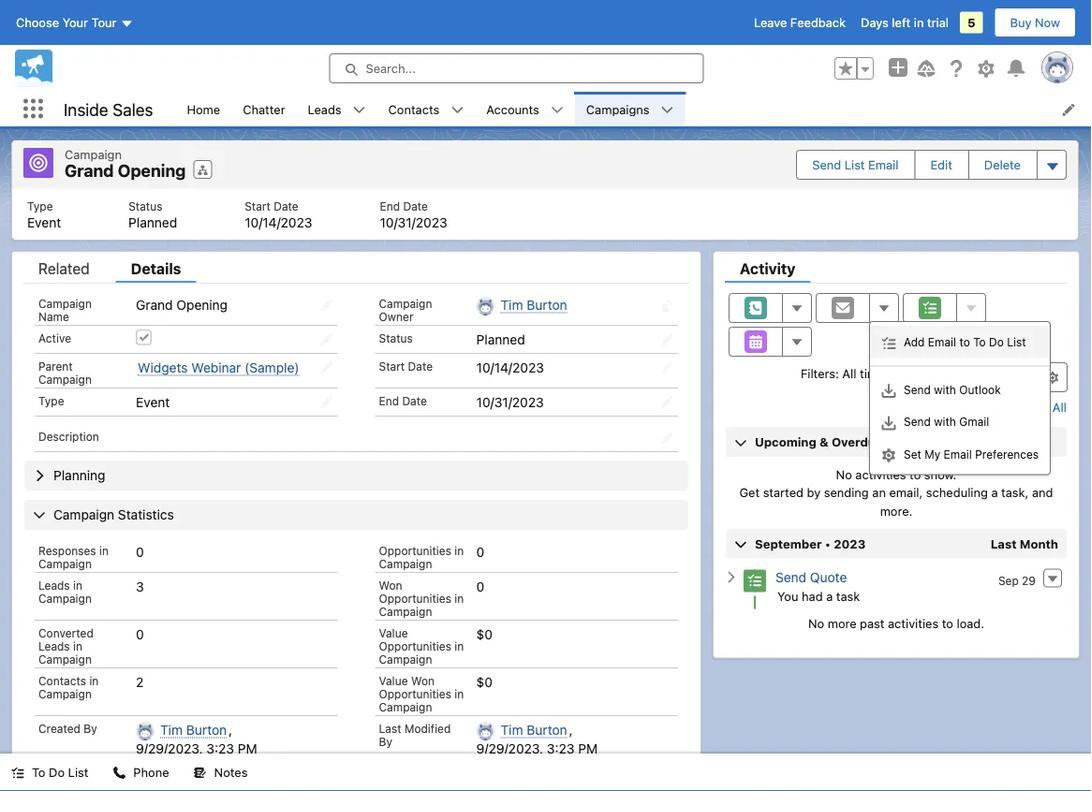 Task type: locate. For each thing, give the bounding box(es) containing it.
in down value opportunities in campaign
[[455, 688, 464, 701]]

end for end date 10/31/2023
[[380, 200, 400, 213]]

date inside start date 10/14/2023
[[274, 200, 299, 213]]

campaign inside the "value won opportunities in campaign"
[[379, 701, 432, 714]]

text default image
[[451, 104, 464, 117], [551, 104, 564, 117], [661, 104, 674, 117], [882, 336, 897, 351], [882, 416, 897, 431], [725, 571, 738, 584], [11, 767, 24, 780], [194, 767, 207, 780]]

1 vertical spatial to
[[32, 766, 45, 780]]

list up types at top
[[1007, 335, 1026, 349]]

1 , from the left
[[229, 722, 233, 738]]

0 vertical spatial last
[[991, 537, 1017, 551]]

tim burton
[[501, 297, 567, 312], [160, 722, 227, 738], [501, 722, 567, 738]]

details
[[131, 260, 181, 277]]

to up send with outlook link
[[960, 335, 970, 349]]

campaign up the "value won opportunities in campaign"
[[379, 653, 432, 666]]

1 , 9/29/2023, 3:23 pm from the left
[[136, 722, 257, 757]]

started
[[763, 486, 804, 500]]

type inside type event
[[27, 200, 53, 213]]

activities up send with outlook
[[915, 366, 965, 380]]

0 horizontal spatial , 9/29/2023, 3:23 pm
[[136, 722, 257, 757]]

value down value opportunities in campaign
[[379, 675, 408, 688]]

won down opportunities in campaign in the left bottom of the page
[[379, 579, 402, 592]]

0 right 'won opportunities in campaign'
[[476, 579, 485, 594]]

campaign inside opportunities in campaign
[[379, 557, 432, 571]]

0 horizontal spatial status
[[128, 200, 162, 213]]

,
[[229, 722, 233, 738], [569, 722, 573, 738]]

custom
[[53, 775, 100, 790]]

0 horizontal spatial contacts
[[38, 675, 86, 688]]

more
[[828, 617, 857, 631]]

campaign down the converted
[[38, 653, 92, 666]]

contacts inside list item
[[388, 102, 440, 116]]

no up sending
[[836, 467, 852, 482]]

leads right "chatter" link
[[308, 102, 342, 116]]

0 vertical spatial value
[[379, 627, 408, 640]]

, 9/29/2023, 3:23 pm for modified
[[476, 722, 598, 757]]

grand down inside
[[65, 161, 114, 181]]

widgets webinar (sample) link
[[138, 360, 299, 376]]

in up contacts in campaign
[[73, 640, 82, 653]]

to
[[974, 335, 986, 349], [32, 766, 45, 780]]

0 vertical spatial grand
[[65, 161, 114, 181]]

end for end date
[[379, 394, 399, 408]]

, for by
[[229, 722, 233, 738]]

type down parent campaign
[[38, 394, 64, 408]]

contacts list item
[[377, 92, 475, 126]]

list
[[176, 92, 1091, 126], [12, 189, 1078, 240]]

opening up status planned
[[118, 161, 186, 181]]

1 horizontal spatial 10/14/2023
[[476, 360, 544, 375]]

1 vertical spatial last
[[379, 722, 401, 735]]

to down set
[[910, 467, 921, 482]]

campaign name
[[38, 297, 92, 323]]

upcoming & overdue
[[755, 435, 883, 449]]

2 vertical spatial leads
[[38, 640, 70, 653]]

tim
[[501, 297, 523, 312], [160, 722, 183, 738], [501, 722, 523, 738]]

a left task,
[[992, 486, 998, 500]]

0 vertical spatial do
[[989, 335, 1004, 349]]

1 vertical spatial grand opening
[[136, 297, 228, 312]]

to for to
[[960, 335, 970, 349]]

0 horizontal spatial no
[[808, 617, 825, 631]]

email
[[869, 158, 899, 172], [928, 335, 957, 349], [944, 448, 972, 461]]

1 $0 from the top
[[476, 627, 493, 642]]

do
[[989, 335, 1004, 349], [49, 766, 65, 780]]

2 pm from the left
[[578, 741, 598, 757]]

text default image inside contacts list item
[[451, 104, 464, 117]]

to inside no activities to show. get started by sending an email, scheduling a task, and more.
[[910, 467, 921, 482]]

in up 'won opportunities in campaign'
[[455, 544, 464, 557]]

month
[[1020, 537, 1059, 551]]

scheduling
[[926, 486, 988, 500]]

end
[[380, 200, 400, 213], [379, 394, 399, 408]]

text default image down 'search...'
[[353, 104, 366, 117]]

planned
[[128, 215, 177, 230], [476, 332, 525, 347]]

to up the outlook
[[974, 335, 986, 349]]

email for my
[[944, 448, 972, 461]]

responses
[[38, 544, 96, 557]]

1 3:23 from the left
[[206, 741, 234, 757]]

in inside 'converted leads in campaign'
[[73, 640, 82, 653]]

2 9/29/2023, from the left
[[476, 741, 543, 757]]

text default image left add
[[882, 336, 897, 351]]

burton for last modified by
[[527, 722, 567, 738]]

0 vertical spatial a
[[992, 486, 998, 500]]

tim burton link for last modified by
[[501, 722, 567, 739]]

1 horizontal spatial contacts
[[388, 102, 440, 116]]

2 , 9/29/2023, 3:23 pm from the left
[[476, 722, 598, 757]]

leads for leads
[[308, 102, 342, 116]]

to inside button
[[32, 766, 45, 780]]

pm for created by
[[238, 741, 257, 757]]

text default image inside campaigns list item
[[661, 104, 674, 117]]

2 opportunities from the top
[[379, 592, 452, 605]]

won down value opportunities in campaign
[[411, 675, 435, 688]]

value inside value opportunities in campaign
[[379, 627, 408, 640]]

2 with from the top
[[934, 416, 956, 429]]

1 value from the top
[[379, 627, 408, 640]]

list
[[845, 158, 865, 172], [1007, 335, 1026, 349], [68, 766, 88, 780]]

a right had
[[827, 590, 833, 604]]

0 horizontal spatial do
[[49, 766, 65, 780]]

in down opportunities in campaign in the left bottom of the page
[[455, 592, 464, 605]]

0 vertical spatial list
[[845, 158, 865, 172]]

1 horizontal spatial 9/29/2023,
[[476, 741, 543, 757]]

2 vertical spatial email
[[944, 448, 972, 461]]

1 vertical spatial to
[[910, 467, 921, 482]]

list left links
[[68, 766, 88, 780]]

leads up contacts in campaign
[[38, 640, 70, 653]]

to inside add email to to do list link
[[960, 335, 970, 349]]

text default image
[[353, 104, 366, 117], [882, 384, 897, 399], [882, 448, 897, 463], [113, 767, 126, 780]]

to
[[960, 335, 970, 349], [910, 467, 921, 482], [942, 617, 954, 631]]

campaign up responses
[[53, 507, 114, 523]]

9/29/2023, for created by
[[136, 741, 203, 757]]

menu containing add email to to do list
[[870, 326, 1050, 471]]

with down the refresh • expand all
[[934, 416, 956, 429]]

and
[[1032, 486, 1053, 500]]

grand opening down the details 'link'
[[136, 297, 228, 312]]

1 vertical spatial won
[[411, 675, 435, 688]]

0 horizontal spatial to
[[32, 766, 45, 780]]

0 horizontal spatial planned
[[128, 215, 177, 230]]

status inside status planned
[[128, 200, 162, 213]]

value down 'won opportunities in campaign'
[[379, 627, 408, 640]]

• right the time
[[888, 366, 894, 380]]

$0 right value opportunities in campaign
[[476, 627, 493, 642]]

0 vertical spatial contacts
[[388, 102, 440, 116]]

campaign inside 'won opportunities in campaign'
[[379, 605, 432, 618]]

send with outlook link
[[870, 374, 1050, 406]]

1 vertical spatial a
[[827, 590, 833, 604]]

campaign
[[65, 147, 122, 161], [38, 297, 92, 310], [379, 297, 432, 310], [38, 373, 92, 386], [53, 507, 114, 523], [38, 557, 92, 571], [379, 557, 432, 571], [38, 592, 92, 605], [379, 605, 432, 618], [38, 653, 92, 666], [379, 653, 432, 666], [38, 688, 92, 701], [379, 701, 432, 714]]

2 $0 from the top
[[476, 675, 493, 690]]

2 vertical spatial to
[[942, 617, 954, 631]]

1 horizontal spatial won
[[411, 675, 435, 688]]

send list email button
[[797, 151, 914, 179]]

sep 29
[[999, 575, 1036, 588]]

details link
[[116, 260, 196, 283]]

1 vertical spatial opening
[[177, 297, 228, 312]]

contacts down 'search...'
[[388, 102, 440, 116]]

1 horizontal spatial start
[[379, 360, 405, 373]]

$0 right the "value won opportunities in campaign"
[[476, 675, 493, 690]]

to do list button
[[0, 754, 100, 792]]

text default image left set
[[882, 448, 897, 463]]

email right add
[[928, 335, 957, 349]]

1 vertical spatial activities
[[856, 467, 906, 482]]

leads down responses in campaign
[[38, 579, 70, 592]]

1 vertical spatial list
[[1007, 335, 1026, 349]]

outlook
[[960, 383, 1001, 397]]

1 vertical spatial leads
[[38, 579, 70, 592]]

campaign up value opportunities in campaign
[[379, 605, 432, 618]]

text default image left notes
[[194, 767, 207, 780]]

grand opening for campaign
[[65, 161, 186, 181]]

1 vertical spatial end
[[379, 394, 399, 408]]

in inside opportunities in campaign
[[455, 544, 464, 557]]

preferences
[[975, 448, 1039, 461]]

0 horizontal spatial 10/31/2023
[[380, 215, 447, 230]]

0 horizontal spatial grand
[[65, 161, 114, 181]]

all
[[843, 366, 857, 380], [897, 366, 911, 380], [978, 366, 992, 380], [994, 401, 1008, 415], [1053, 401, 1067, 415]]

text default image down the time
[[882, 384, 897, 399]]

0 horizontal spatial start
[[245, 200, 271, 213]]

0 up 3
[[136, 544, 144, 560]]

3 opportunities from the top
[[379, 640, 452, 653]]

grand down the details 'link'
[[136, 297, 173, 312]]

0 right opportunities in campaign in the left bottom of the page
[[476, 544, 485, 560]]

expand
[[949, 401, 990, 415]]

last inside last modified by
[[379, 722, 401, 735]]

activity link
[[725, 260, 811, 283]]

0 horizontal spatial 9/29/2023,
[[136, 741, 203, 757]]

in up the "value won opportunities in campaign"
[[455, 640, 464, 653]]

1 horizontal spatial planned
[[476, 332, 525, 347]]

list for description
[[12, 189, 1078, 240]]

start
[[245, 200, 271, 213], [379, 360, 405, 373]]

list inside button
[[845, 158, 865, 172]]

0 vertical spatial type
[[27, 200, 53, 213]]

no activities to show. get started by sending an email, scheduling a task, and more.
[[740, 467, 1053, 518]]

1 horizontal spatial no
[[836, 467, 852, 482]]

to left the custom
[[32, 766, 45, 780]]

last month
[[991, 537, 1059, 551]]

date inside end date 10/31/2023
[[403, 200, 428, 213]]

do up types at top
[[989, 335, 1004, 349]]

opportunities inside opportunities in campaign
[[379, 544, 452, 557]]

1 vertical spatial contacts
[[38, 675, 86, 688]]

menu
[[870, 326, 1050, 471]]

1 horizontal spatial to
[[942, 617, 954, 631]]

2 horizontal spatial list
[[1007, 335, 1026, 349]]

1 horizontal spatial 3:23
[[547, 741, 575, 757]]

0 vertical spatial grand opening
[[65, 161, 186, 181]]

status up details
[[128, 200, 162, 213]]

event up related
[[27, 215, 61, 230]]

send with gmail
[[904, 416, 990, 429]]

sep
[[999, 575, 1019, 588]]

status for status
[[379, 332, 413, 345]]

10/31/2023
[[380, 215, 447, 230], [476, 394, 544, 410]]

campaign up the 'leads in campaign'
[[38, 557, 92, 571]]

0 vertical spatial opening
[[118, 161, 186, 181]]

text default image left phone at the left of page
[[113, 767, 126, 780]]

0 vertical spatial leads
[[308, 102, 342, 116]]

0 horizontal spatial 10/14/2023
[[245, 215, 312, 230]]

activities right past
[[888, 617, 939, 631]]

1 horizontal spatial list
[[845, 158, 865, 172]]

send inside button
[[812, 158, 841, 172]]

1 opportunities from the top
[[379, 544, 452, 557]]

1 horizontal spatial last
[[991, 537, 1017, 551]]

text default image down "refresh"
[[882, 416, 897, 431]]

0 vertical spatial to
[[974, 335, 986, 349]]

widgets
[[138, 360, 188, 375]]

1 horizontal spatial do
[[989, 335, 1004, 349]]

opportunities up 'won opportunities in campaign'
[[379, 544, 452, 557]]

0 horizontal spatial ,
[[229, 722, 233, 738]]

opportunities down opportunities in campaign in the left bottom of the page
[[379, 592, 452, 605]]

in down 'converted leads in campaign'
[[89, 675, 99, 688]]

1 vertical spatial start
[[379, 360, 405, 373]]

grand opening for campaign name
[[136, 297, 228, 312]]

1 pm from the left
[[238, 741, 257, 757]]

1 horizontal spatial ,
[[569, 722, 573, 738]]

start for start date 10/14/2023
[[245, 200, 271, 213]]

tim for created by
[[160, 722, 183, 738]]

email left edit
[[869, 158, 899, 172]]

in right responses
[[99, 544, 109, 557]]

date for end date
[[402, 394, 427, 408]]

0 horizontal spatial to
[[910, 467, 921, 482]]

5
[[968, 15, 976, 30]]

created
[[38, 722, 81, 735]]

grand for campaign name
[[136, 297, 173, 312]]

group
[[835, 57, 874, 80]]

grand opening up status planned
[[65, 161, 186, 181]]

status
[[128, 200, 162, 213], [379, 332, 413, 345]]

leave feedback link
[[754, 15, 846, 30]]

leads inside list item
[[308, 102, 342, 116]]

last
[[991, 537, 1017, 551], [379, 722, 401, 735]]

value
[[379, 627, 408, 640], [379, 675, 408, 688]]

1 vertical spatial status
[[379, 332, 413, 345]]

no left more
[[808, 617, 825, 631]]

by right created
[[84, 722, 97, 735]]

no more past activities to load.
[[808, 617, 985, 631]]

leads
[[308, 102, 342, 116], [38, 579, 70, 592], [38, 640, 70, 653]]

task image
[[744, 570, 766, 593]]

2 , from the left
[[569, 722, 573, 738]]

home
[[187, 102, 220, 116]]

widgets webinar (sample)
[[138, 360, 299, 375]]

type
[[27, 200, 53, 213], [38, 394, 64, 408]]

text default image right campaigns
[[661, 104, 674, 117]]

contacts link
[[377, 92, 451, 126]]

value for 2
[[379, 675, 408, 688]]

opportunities up modified
[[379, 688, 452, 701]]

1 9/29/2023, from the left
[[136, 741, 203, 757]]

send
[[812, 158, 841, 172], [904, 383, 931, 397], [904, 416, 931, 429], [776, 570, 807, 585]]

in inside 'won opportunities in campaign'
[[455, 592, 464, 605]]

2 vertical spatial list
[[68, 766, 88, 780]]

last left modified
[[379, 722, 401, 735]]

list containing home
[[176, 92, 1091, 126]]

campaign inside 'converted leads in campaign'
[[38, 653, 92, 666]]

1 vertical spatial type
[[38, 394, 64, 408]]

$0
[[476, 627, 493, 642], [476, 675, 493, 690]]

event down widgets on the top of page
[[136, 394, 170, 410]]

0 vertical spatial start
[[245, 200, 271, 213]]

an
[[873, 486, 886, 500]]

no for more
[[808, 617, 825, 631]]

email inside button
[[869, 158, 899, 172]]

parent
[[38, 360, 73, 373]]

opportunities down 'won opportunities in campaign'
[[379, 640, 452, 653]]

tim burton for campaign owner
[[501, 297, 567, 312]]

campaign up last modified by
[[379, 701, 432, 714]]

1 horizontal spatial 10/31/2023
[[476, 394, 544, 410]]

2 value from the top
[[379, 675, 408, 688]]

buy
[[1010, 15, 1032, 30]]

0 down 3
[[136, 627, 144, 642]]

tim burton for last modified by
[[501, 722, 567, 738]]

grand for campaign
[[65, 161, 114, 181]]

planning button
[[24, 461, 689, 491]]

1 vertical spatial $0
[[476, 675, 493, 690]]

to left load.
[[942, 617, 954, 631]]

type for type event
[[27, 200, 53, 213]]

all up the outlook
[[978, 366, 992, 380]]

1 vertical spatial event
[[136, 394, 170, 410]]

1 vertical spatial grand
[[136, 297, 173, 312]]

in down responses in campaign
[[73, 579, 82, 592]]

all down the outlook
[[994, 401, 1008, 415]]

with up the refresh • expand all
[[934, 383, 956, 397]]

buy now button
[[995, 7, 1076, 37]]

email right my
[[944, 448, 972, 461]]

task,
[[1002, 486, 1029, 500]]

1 horizontal spatial a
[[992, 486, 998, 500]]

$0 for 2
[[476, 675, 493, 690]]

$0 for 0
[[476, 627, 493, 642]]

task
[[837, 590, 860, 604]]

0 vertical spatial status
[[128, 200, 162, 213]]

start for start date
[[379, 360, 405, 373]]

text default image inside "phone" button
[[113, 767, 126, 780]]

leads inside the 'leads in campaign'
[[38, 579, 70, 592]]

0 horizontal spatial 3:23
[[206, 741, 234, 757]]

contacts for contacts
[[388, 102, 440, 116]]

show.
[[925, 467, 957, 482]]

2 3:23 from the left
[[547, 741, 575, 757]]

text default image inside 'accounts' list item
[[551, 104, 564, 117]]

1 horizontal spatial status
[[379, 332, 413, 345]]

0 vertical spatial list
[[176, 92, 1091, 126]]

1 vertical spatial with
[[934, 416, 956, 429]]

no inside no activities to show. get started by sending an email, scheduling a task, and more.
[[836, 467, 852, 482]]

0 for won opportunities in campaign
[[476, 579, 485, 594]]

text default image right accounts on the top left of the page
[[551, 104, 564, 117]]

campaign up "created by"
[[38, 688, 92, 701]]

do down created
[[49, 766, 65, 780]]

view
[[1022, 401, 1050, 415]]

0 horizontal spatial last
[[379, 722, 401, 735]]

leads for leads in campaign
[[38, 579, 70, 592]]

quote
[[810, 570, 847, 585]]

1 horizontal spatial by
[[379, 735, 392, 749]]

contacts inside contacts in campaign
[[38, 675, 86, 688]]

0 horizontal spatial pm
[[238, 741, 257, 757]]

0 vertical spatial end
[[380, 200, 400, 213]]

start inside start date 10/14/2023
[[245, 200, 271, 213]]

in inside responses in campaign
[[99, 544, 109, 557]]

value inside the "value won opportunities in campaign"
[[379, 675, 408, 688]]

event
[[27, 215, 61, 230], [136, 394, 170, 410]]

0 vertical spatial won
[[379, 579, 402, 592]]

0 vertical spatial $0
[[476, 627, 493, 642]]

list containing event
[[12, 189, 1078, 240]]

opening down the details 'link'
[[177, 297, 228, 312]]

1 horizontal spatial grand
[[136, 297, 173, 312]]

with
[[934, 383, 956, 397], [934, 416, 956, 429]]

to inside menu
[[974, 335, 986, 349]]

leave feedback
[[754, 15, 846, 30]]

0 vertical spatial to
[[960, 335, 970, 349]]

1 vertical spatial value
[[379, 675, 408, 688]]

text default image inside to do list button
[[11, 767, 24, 780]]

2 horizontal spatial to
[[960, 335, 970, 349]]

1 horizontal spatial pm
[[578, 741, 598, 757]]

2023
[[834, 537, 866, 551]]

0 horizontal spatial list
[[68, 766, 88, 780]]

september  •  2023
[[755, 537, 866, 551]]

1 horizontal spatial , 9/29/2023, 3:23 pm
[[476, 722, 598, 757]]

4 opportunities from the top
[[379, 688, 452, 701]]

0 horizontal spatial by
[[84, 722, 97, 735]]

do inside menu
[[989, 335, 1004, 349]]

type up related
[[27, 200, 53, 213]]

list left edit
[[845, 158, 865, 172]]

pm for last modified by
[[578, 741, 598, 757]]

last left month
[[991, 537, 1017, 551]]

0 vertical spatial with
[[934, 383, 956, 397]]

choose your tour button
[[15, 7, 134, 37]]

status down owner
[[379, 332, 413, 345]]

1 vertical spatial list
[[12, 189, 1078, 240]]

contacts down 'converted leads in campaign'
[[38, 675, 86, 688]]

1 vertical spatial no
[[808, 617, 825, 631]]

add
[[904, 335, 925, 349]]

1 with from the top
[[934, 383, 956, 397]]

by left modified
[[379, 735, 392, 749]]

9/29/2023, for last modified by
[[476, 741, 543, 757]]

by
[[84, 722, 97, 735], [379, 735, 392, 749]]

end inside end date 10/31/2023
[[380, 200, 400, 213]]

contacts
[[388, 102, 440, 116], [38, 675, 86, 688]]

text default image left the to do list
[[11, 767, 24, 780]]

1 vertical spatial do
[[49, 766, 65, 780]]

upcoming
[[755, 435, 817, 449]]

3:23 for created by
[[206, 741, 234, 757]]

activities up an
[[856, 467, 906, 482]]

expand all button
[[948, 393, 1009, 423]]

statistics
[[118, 507, 174, 523]]

campaign up 'won opportunities in campaign'
[[379, 557, 432, 571]]

text default image left accounts link
[[451, 104, 464, 117]]



Task type: vqa. For each thing, say whether or not it's contained in the screenshot.


Task type: describe. For each thing, give the bounding box(es) containing it.
campaigns list item
[[575, 92, 685, 126]]

opening for campaign
[[118, 161, 186, 181]]

opportunities inside value opportunities in campaign
[[379, 640, 452, 653]]

0 for opportunities in campaign
[[476, 544, 485, 560]]

leads list item
[[297, 92, 377, 126]]

list inside button
[[68, 766, 88, 780]]

in inside contacts in campaign
[[89, 675, 99, 688]]

active
[[38, 332, 71, 345]]

phone button
[[102, 754, 180, 792]]

overdue
[[832, 435, 883, 449]]

trial
[[928, 15, 949, 30]]

a inside no activities to show. get started by sending an email, scheduling a task, and more.
[[992, 486, 998, 500]]

campaign statistics
[[53, 507, 174, 523]]

delete
[[984, 158, 1021, 172]]

last modified by
[[379, 722, 451, 749]]

in inside value opportunities in campaign
[[455, 640, 464, 653]]

1 vertical spatial email
[[928, 335, 957, 349]]

custom links button
[[24, 768, 689, 792]]

in right left
[[914, 15, 924, 30]]

choose your tour
[[16, 15, 117, 30]]

with for outlook
[[934, 383, 956, 397]]

all left the time
[[843, 366, 857, 380]]

opportunities inside the "value won opportunities in campaign"
[[379, 688, 452, 701]]

chatter
[[243, 102, 285, 116]]

tim burton link for created by
[[160, 722, 227, 739]]

opening for campaign name
[[177, 297, 228, 312]]

1 vertical spatial planned
[[476, 332, 525, 347]]

your
[[62, 15, 88, 30]]

search...
[[366, 61, 416, 75]]

set
[[904, 448, 922, 461]]

send with outlook
[[904, 383, 1001, 397]]

in inside the 'leads in campaign'
[[73, 579, 82, 592]]

days
[[861, 15, 889, 30]]

burton for campaign owner
[[527, 297, 567, 312]]

types
[[995, 366, 1027, 380]]

send quote
[[776, 570, 847, 585]]

burton for created by
[[186, 722, 227, 738]]

campaign down related link on the top left of the page
[[38, 297, 92, 310]]

campaigns
[[586, 102, 650, 116]]

1 vertical spatial 10/31/2023
[[476, 394, 544, 410]]

value for 0
[[379, 627, 408, 640]]

send for send with outlook
[[904, 383, 931, 397]]

leads in campaign
[[38, 579, 92, 605]]

tour
[[91, 15, 117, 30]]

no more past activities to load. status
[[725, 617, 1068, 631]]

text default image inside send with gmail link
[[882, 416, 897, 431]]

name
[[38, 310, 69, 323]]

send with gmail link
[[870, 406, 1050, 438]]

text default image inside notes button
[[194, 767, 207, 780]]

responses in campaign
[[38, 544, 109, 571]]

text default image inside add email to to do list link
[[882, 336, 897, 351]]

edit button
[[916, 151, 968, 179]]

end date 10/31/2023
[[380, 200, 447, 230]]

load.
[[957, 617, 985, 631]]

29
[[1022, 575, 1036, 588]]

search... button
[[329, 53, 704, 83]]

by inside last modified by
[[379, 735, 392, 749]]

0 vertical spatial planned
[[128, 215, 177, 230]]

notes button
[[182, 754, 259, 792]]

• up the outlook
[[969, 366, 974, 380]]

leads link
[[297, 92, 353, 126]]

date for start date
[[408, 360, 433, 373]]

send for send list email
[[812, 158, 841, 172]]

campaign inside value opportunities in campaign
[[379, 653, 432, 666]]

tim burton link for campaign owner
[[501, 297, 567, 313]]

activity
[[740, 260, 796, 277]]

left
[[892, 15, 911, 30]]

do inside button
[[49, 766, 65, 780]]

set my email preferences
[[904, 448, 1039, 461]]

2 vertical spatial activities
[[888, 617, 939, 631]]

1 horizontal spatial event
[[136, 394, 170, 410]]

had
[[802, 590, 823, 604]]

0 horizontal spatial event
[[27, 215, 61, 230]]

3:23 for last modified by
[[547, 741, 575, 757]]

leads inside 'converted leads in campaign'
[[38, 640, 70, 653]]

tim burton for created by
[[160, 722, 227, 738]]

• up the send with gmail on the bottom
[[939, 401, 944, 415]]

text default image inside set my email preferences link
[[882, 448, 897, 463]]

to for show.
[[910, 467, 921, 482]]

send quote link
[[776, 570, 847, 585]]

end date
[[379, 394, 427, 408]]

campaign owner
[[379, 297, 432, 323]]

no for activities
[[836, 467, 852, 482]]

won opportunities in campaign
[[379, 579, 464, 618]]

all right view
[[1053, 401, 1067, 415]]

my
[[925, 448, 941, 461]]

get
[[740, 486, 760, 500]]

with for gmail
[[934, 416, 956, 429]]

chatter link
[[232, 92, 297, 126]]

text default image inside leads list item
[[353, 104, 366, 117]]

sales
[[113, 99, 153, 119]]

accounts list item
[[475, 92, 575, 126]]

campaigns link
[[575, 92, 661, 126]]

0 horizontal spatial a
[[827, 590, 833, 604]]

&
[[820, 435, 829, 449]]

links
[[104, 775, 135, 790]]

sending
[[824, 486, 869, 500]]

gmail
[[960, 416, 990, 429]]

0 vertical spatial 10/14/2023
[[245, 215, 312, 230]]

, for modified
[[569, 722, 573, 738]]

campaign statistics button
[[24, 500, 689, 530]]

type for type
[[38, 394, 64, 408]]

opportunities in campaign
[[379, 544, 464, 571]]

refresh button
[[890, 393, 935, 423]]

last for last month
[[991, 537, 1017, 551]]

campaign up the converted
[[38, 592, 92, 605]]

related
[[38, 260, 90, 277]]

now
[[1035, 15, 1061, 30]]

list for status
[[176, 92, 1091, 126]]

0 for responses in campaign
[[136, 544, 144, 560]]

notes
[[214, 766, 248, 780]]

choose
[[16, 15, 59, 30]]

0 vertical spatial 10/31/2023
[[380, 215, 447, 230]]

created by
[[38, 722, 97, 735]]

1 vertical spatial 10/14/2023
[[476, 360, 544, 375]]

in inside the "value won opportunities in campaign"
[[455, 688, 464, 701]]

modified
[[405, 722, 451, 735]]

filters: all time • all activities • all types
[[801, 366, 1027, 380]]

campaign up the start date
[[379, 297, 432, 310]]

past
[[860, 617, 885, 631]]

won inside 'won opportunities in campaign'
[[379, 579, 402, 592]]

last for last modified by
[[379, 722, 401, 735]]

september
[[755, 537, 822, 551]]

date for end date 10/31/2023
[[403, 200, 428, 213]]

activities inside no activities to show. get started by sending an email, scheduling a task, and more.
[[856, 467, 906, 482]]

campaign inside campaign statistics dropdown button
[[53, 507, 114, 523]]

0 for converted leads in campaign
[[136, 627, 144, 642]]

• left 2023
[[825, 537, 831, 551]]

filters:
[[801, 366, 839, 380]]

date for start date 10/14/2023
[[274, 200, 299, 213]]

text default image left "task" 'image'
[[725, 571, 738, 584]]

2
[[136, 675, 144, 690]]

send list email
[[812, 158, 899, 172]]

opportunities inside 'won opportunities in campaign'
[[379, 592, 452, 605]]

start date 10/14/2023
[[245, 200, 312, 230]]

text default image inside send with outlook link
[[882, 384, 897, 399]]

converted
[[38, 627, 93, 640]]

set my email preferences link
[[870, 438, 1050, 471]]

you
[[778, 590, 799, 604]]

send for send with gmail
[[904, 416, 931, 429]]

tim for campaign owner
[[501, 297, 523, 312]]

won inside the "value won opportunities in campaign"
[[411, 675, 435, 688]]

all right the time
[[897, 366, 911, 380]]

custom links
[[53, 775, 135, 790]]

list inside menu
[[1007, 335, 1026, 349]]

send for send quote
[[776, 570, 807, 585]]

contacts for contacts in campaign
[[38, 675, 86, 688]]

phone
[[133, 766, 169, 780]]

status for status planned
[[128, 200, 162, 213]]

campaign inside contacts in campaign
[[38, 688, 92, 701]]

email for list
[[869, 158, 899, 172]]

converted leads in campaign
[[38, 627, 93, 666]]

campaign down inside
[[65, 147, 122, 161]]

tim for last modified by
[[501, 722, 523, 738]]

campaign down active
[[38, 373, 92, 386]]

view all
[[1022, 401, 1067, 415]]

0 vertical spatial activities
[[915, 366, 965, 380]]

true image
[[136, 329, 152, 345]]

contacts in campaign
[[38, 675, 99, 701]]

related link
[[23, 260, 105, 283]]

campaign inside responses in campaign
[[38, 557, 92, 571]]

, 9/29/2023, 3:23 pm for by
[[136, 722, 257, 757]]

description
[[38, 430, 99, 443]]



